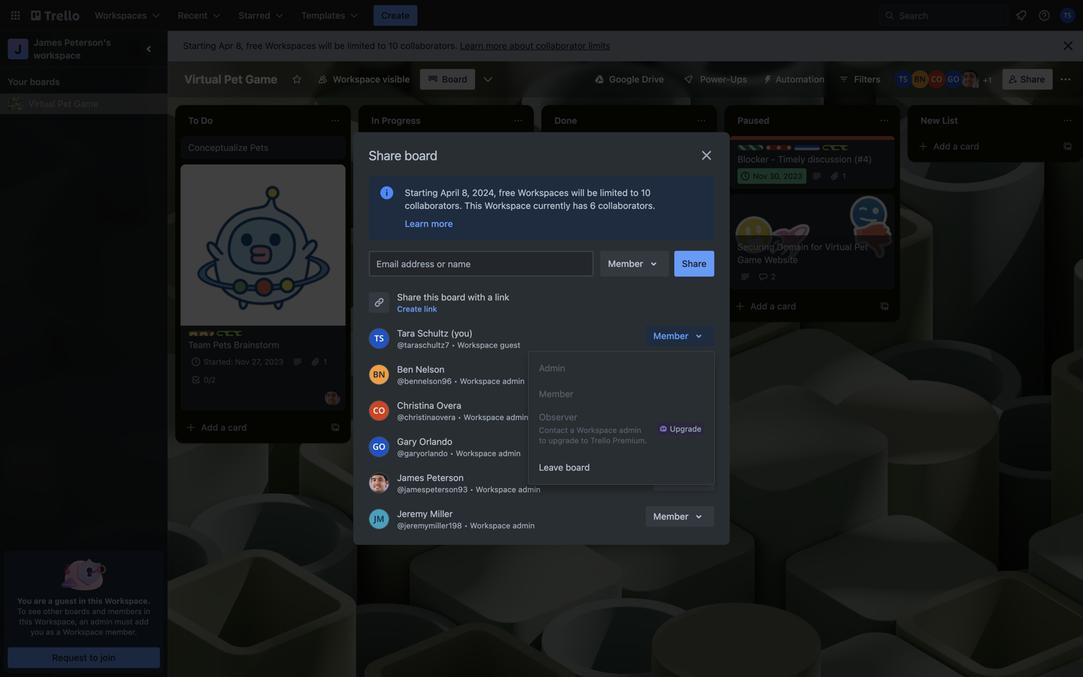 Task type: describe. For each thing, give the bounding box(es) containing it.
pet inside securing domain for virtual pet game website
[[855, 242, 868, 252]]

2 vertical spatial this
[[19, 617, 32, 626]]

blocker - timely discussion (#4) link
[[738, 153, 887, 166]]

add a card for add a card button associated with leftmost create from template… icon
[[201, 422, 247, 433]]

admin for overa
[[506, 413, 529, 422]]

free inside starting april 8, 2024, free workspaces will be limited to 10 collaborators.
[[499, 187, 515, 198]]

star or unstar board image
[[292, 74, 302, 84]]

workspace visible button
[[310, 69, 418, 90]]

google
[[609, 74, 640, 84]]

trello
[[591, 436, 611, 445]]

join
[[100, 652, 116, 663]]

guest inside "tara schultz (you) @taraschultz7 • workspace guest"
[[500, 340, 521, 350]]

workspace inside christina overa @christinaovera • workspace admin
[[464, 413, 504, 422]]

power-ups button
[[675, 69, 755, 90]]

securing domain for virtual pet game website
[[738, 242, 868, 265]]

collaborators. inside starting april 8, 2024, free workspaces will be limited to 10 collaborators.
[[405, 200, 462, 211]]

1 for team pets brainstorm
[[324, 357, 327, 366]]

1 vertical spatial virtual
[[28, 98, 55, 109]]

securing
[[738, 242, 775, 252]]

menu containing admin
[[529, 351, 715, 484]]

@jeremymiller198
[[397, 521, 462, 530]]

your boards
[[8, 76, 60, 87]]

filters button
[[835, 69, 885, 90]]

website
[[765, 254, 798, 265]]

starting apr 8, free workspaces will be limited to 10 collaborators. learn more about collaborator limits
[[183, 40, 610, 51]]

• for miller
[[464, 521, 468, 530]]

1 vertical spatial member button
[[646, 326, 715, 346]]

you
[[17, 597, 32, 606]]

conceptualize pets link
[[188, 141, 338, 154]]

close image
[[699, 148, 715, 163]]

filters
[[854, 74, 881, 84]]

you are a guest in this workspace. to see other boards and members in this workspace, an admin must add you as a workspace member.
[[17, 597, 150, 637]]

Search field
[[895, 6, 1008, 25]]

0 horizontal spatial more
[[431, 218, 453, 229]]

must
[[115, 617, 133, 626]]

your
[[8, 76, 27, 87]]

about
[[510, 40, 534, 51]]

0 horizontal spatial share button
[[674, 251, 715, 277]]

discussion
[[808, 154, 852, 164]]

contact
[[539, 426, 568, 435]]

starting april 8, 2024, free workspaces will be limited to 10 collaborators.
[[405, 187, 651, 211]]

0 vertical spatial learn
[[460, 40, 484, 51]]

1 vertical spatial game
[[74, 98, 98, 109]]

drive
[[642, 74, 664, 84]]

10 inside starting april 8, 2024, free workspaces will be limited to 10 collaborators.
[[641, 187, 651, 198]]

started: nov 27, 2023
[[204, 357, 284, 366]]

1 horizontal spatial ben nelson (bennelson96) image
[[911, 70, 929, 88]]

see
[[28, 607, 41, 616]]

currently
[[533, 200, 571, 211]]

christina overa (christinaovera) image
[[928, 70, 946, 88]]

james for james peterson's workspace
[[34, 37, 62, 48]]

• for nelson
[[454, 377, 458, 386]]

add for add a card button for the middle create from template… icon
[[751, 301, 768, 311]]

admin inside observer contact a workspace admin to upgrade to trello premium.
[[619, 426, 642, 435]]

color: red, title: "blocker" element
[[766, 145, 807, 155]]

as
[[46, 627, 54, 637]]

guest inside you are a guest in this workspace. to see other boards and members in this workspace, an admin must add you as a workspace member.
[[55, 597, 77, 606]]

nov 30, 2023
[[753, 172, 803, 181]]

nelson
[[416, 364, 445, 375]]

automation button
[[758, 69, 833, 90]]

game inside securing domain for virtual pet game website
[[738, 254, 762, 265]]

admin for peterson
[[519, 485, 541, 494]]

1 vertical spatial in
[[144, 607, 150, 616]]

automation
[[776, 74, 825, 84]]

james peterson's workspace
[[34, 37, 113, 61]]

0 horizontal spatial workspaces
[[265, 40, 316, 51]]

0 vertical spatial 2
[[771, 272, 776, 281]]

virtual inside securing domain for virtual pet game website
[[825, 242, 852, 252]]

member for top member popup button
[[608, 258, 643, 269]]

leave
[[539, 462, 563, 473]]

0 horizontal spatial in
[[79, 597, 86, 606]]

gary
[[397, 436, 417, 447]]

started:
[[204, 357, 233, 366]]

nov inside nov 30, 2023 checkbox
[[753, 172, 768, 181]]

task
[[252, 331, 269, 340]]

members
[[108, 607, 142, 616]]

0 / 2
[[204, 375, 216, 384]]

team pets brainstorm
[[188, 340, 279, 350]]

google drive
[[609, 74, 664, 84]]

@christinaovera
[[397, 413, 456, 422]]

april
[[440, 187, 460, 198]]

member for member dropdown button at the bottom right
[[654, 511, 689, 522]]

to inside starting april 8, 2024, free workspaces will be limited to 10 collaborators.
[[630, 187, 639, 198]]

gary orlando (garyorlando) image
[[369, 437, 390, 457]]

team task
[[230, 331, 269, 340]]

christina overa (christinaovera) image
[[369, 400, 390, 421]]

create inside 'button'
[[381, 10, 410, 21]]

0 vertical spatial tara schultz (taraschultz7) image
[[1060, 8, 1076, 23]]

2024,
[[472, 187, 497, 198]]

an
[[79, 617, 88, 626]]

request
[[52, 652, 87, 663]]

gary orlando (garyorlando) image
[[945, 70, 963, 88]]

• for peterson
[[470, 485, 474, 494]]

0 horizontal spatial 2
[[211, 375, 216, 384]]

blocker fyi
[[779, 146, 819, 155]]

add
[[135, 617, 149, 626]]

customize views image
[[482, 73, 494, 86]]

power-
[[700, 74, 731, 84]]

brainstorm
[[234, 340, 279, 350]]

+ 1
[[983, 75, 992, 84]]

admin for orlando
[[499, 449, 521, 458]]

power-ups
[[700, 74, 747, 84]]

learn more link
[[405, 217, 453, 230]]

1 horizontal spatial share button
[[1003, 69, 1053, 90]]

1 horizontal spatial link
[[495, 292, 509, 302]]

boards inside you are a guest in this workspace. to see other boards and members in this workspace, an admin must add you as a workspace member.
[[65, 607, 90, 616]]

0 horizontal spatial 10
[[388, 40, 398, 51]]

0 vertical spatial limited
[[347, 40, 375, 51]]

j
[[14, 41, 22, 56]]

0 horizontal spatial free
[[246, 40, 263, 51]]

@bennelson96
[[397, 377, 452, 386]]

peterson
[[427, 472, 464, 483]]

Email address or name text field
[[377, 255, 591, 273]]

observer
[[539, 412, 578, 422]]

search image
[[885, 10, 895, 21]]

0 vertical spatial james peterson (jamespeterson93) image
[[325, 390, 340, 406]]

show menu image
[[1060, 73, 1072, 86]]

starting for starting april 8, 2024, free workspaces will be limited to 10 collaborators.
[[405, 187, 438, 198]]

6
[[590, 200, 596, 211]]

observer contact a workspace admin to upgrade to trello premium.
[[539, 412, 647, 445]]

create from template… image
[[696, 171, 707, 181]]

1 vertical spatial tara schultz (taraschultz7) image
[[369, 328, 390, 349]]

collaborators. up board link
[[401, 40, 458, 51]]

0 vertical spatial be
[[334, 40, 345, 51]]

-
[[771, 154, 776, 164]]

0 horizontal spatial create from template… image
[[330, 422, 340, 433]]

starting for starting apr 8, free workspaces will be limited to 10 collaborators. learn more about collaborator limits
[[183, 40, 216, 51]]

• for orlando
[[450, 449, 454, 458]]

overa
[[437, 400, 461, 411]]

pets for team
[[213, 340, 231, 350]]

board
[[442, 74, 467, 84]]

collaborators. right 6
[[598, 200, 656, 211]]

request to join
[[52, 652, 116, 663]]

blocker - timely discussion (#4)
[[738, 154, 872, 164]]

visible
[[383, 74, 410, 84]]

team pets brainstorm link
[[188, 339, 338, 351]]

workspace
[[34, 50, 81, 61]]

0 vertical spatial member button
[[601, 251, 669, 277]]

collaborator
[[536, 40, 586, 51]]

game inside board name text field
[[245, 72, 278, 86]]

christina
[[397, 400, 434, 411]]

blocker for blocker - timely discussion (#4)
[[738, 154, 769, 164]]

admin for miller
[[513, 521, 535, 530]]

upgrade
[[670, 424, 702, 433]]

0 horizontal spatial 2023
[[264, 357, 284, 366]]

limited inside starting april 8, 2024, free workspaces will be limited to 10 collaborators.
[[600, 187, 628, 198]]

member button
[[529, 381, 715, 407]]

0
[[204, 375, 209, 384]]

schultz
[[417, 328, 449, 339]]

your boards with 1 items element
[[8, 74, 153, 90]]

@taraschultz7
[[397, 340, 449, 350]]



Task type: locate. For each thing, give the bounding box(es) containing it.
menu
[[529, 351, 715, 484]]

admin inside the james peterson @jamespeterson93 • workspace admin
[[519, 485, 541, 494]]

james peterson (jamespeterson93) image
[[325, 390, 340, 406], [369, 473, 390, 493]]

Board name text field
[[178, 69, 284, 90]]

team
[[230, 331, 250, 340], [188, 340, 211, 350]]

add a card for add a card button corresponding to topmost create from template… icon
[[934, 141, 980, 152]]

0 horizontal spatial game
[[74, 98, 98, 109]]

learn more
[[405, 218, 453, 229]]

christina overa @christinaovera • workspace admin
[[397, 400, 529, 422]]

color: yellow, title: none image
[[188, 331, 214, 336]]

to
[[17, 607, 26, 616]]

member for bottommost member popup button
[[654, 331, 689, 341]]

8, right apr
[[236, 40, 244, 51]]

add a card button
[[364, 136, 506, 157], [913, 136, 1055, 157], [547, 166, 689, 186], [730, 296, 872, 317], [181, 417, 322, 438]]

this up the schultz
[[424, 292, 439, 302]]

8, for april
[[462, 187, 470, 198]]

0 vertical spatial boards
[[30, 76, 60, 87]]

nov left 30,
[[753, 172, 768, 181]]

virtual pet game
[[184, 72, 278, 86], [28, 98, 98, 109]]

game down your boards with 1 items element
[[74, 98, 98, 109]]

add a card
[[384, 141, 430, 152], [934, 141, 980, 152], [567, 171, 613, 181], [751, 301, 796, 311], [201, 422, 247, 433]]

ben
[[397, 364, 413, 375]]

workspaces up currently
[[518, 187, 569, 198]]

share button left securing
[[674, 251, 715, 277]]

0 vertical spatial game
[[245, 72, 278, 86]]

blocker inside blocker - timely discussion (#4) link
[[738, 154, 769, 164]]

jeremy
[[397, 508, 428, 519]]

share inside 'share this board with a link create link'
[[397, 292, 421, 302]]

@garyorlando
[[397, 449, 448, 458]]

2 vertical spatial pet
[[855, 242, 868, 252]]

admin
[[539, 363, 565, 373]]

0 horizontal spatial limited
[[347, 40, 375, 51]]

2023 right 27,
[[264, 357, 284, 366]]

1 horizontal spatial create from template… image
[[880, 301, 890, 311]]

pets
[[250, 142, 269, 153], [213, 340, 231, 350]]

•
[[452, 340, 455, 350], [454, 377, 458, 386], [458, 413, 462, 422], [450, 449, 454, 458], [470, 485, 474, 494], [464, 521, 468, 530]]

workspace up gary orlando @garyorlando • workspace admin
[[464, 413, 504, 422]]

1 horizontal spatial learn
[[460, 40, 484, 51]]

1 vertical spatial link
[[424, 304, 437, 313]]

james inside the james peterson @jamespeterson93 • workspace admin
[[397, 472, 424, 483]]

workspace down an
[[63, 627, 103, 637]]

admin inside ben nelson @bennelson96 • workspace admin
[[503, 377, 525, 386]]

0 vertical spatial nov
[[753, 172, 768, 181]]

boards
[[30, 76, 60, 87], [65, 607, 90, 616]]

starting inside starting april 8, 2024, free workspaces will be limited to 10 collaborators.
[[405, 187, 438, 198]]

board inside button
[[566, 462, 590, 473]]

james up workspace
[[34, 37, 62, 48]]

2 horizontal spatial virtual
[[825, 242, 852, 252]]

open information menu image
[[1038, 9, 1051, 22]]

member button
[[601, 251, 669, 277], [646, 326, 715, 346]]

• inside the james peterson @jamespeterson93 • workspace admin
[[470, 485, 474, 494]]

team for team pets brainstorm
[[188, 340, 211, 350]]

1 horizontal spatial be
[[587, 187, 598, 198]]

starting left apr
[[183, 40, 216, 51]]

• inside ben nelson @bennelson96 • workspace admin
[[454, 377, 458, 386]]

limited
[[347, 40, 375, 51], [600, 187, 628, 198]]

workspaces up star or unstar board icon
[[265, 40, 316, 51]]

board for share board
[[405, 148, 438, 163]]

admin inside you are a guest in this workspace. to see other boards and members in this workspace, an admin must add you as a workspace member.
[[90, 617, 113, 626]]

sm image
[[758, 69, 776, 87]]

1 vertical spatial 2023
[[264, 357, 284, 366]]

card
[[411, 141, 430, 152], [961, 141, 980, 152], [594, 171, 613, 181], [777, 301, 796, 311], [228, 422, 247, 433]]

are
[[34, 597, 46, 606]]

james peterson @jamespeterson93 • workspace admin
[[397, 472, 541, 494]]

/
[[209, 375, 211, 384]]

guest up ben nelson @bennelson96 • workspace admin
[[500, 340, 521, 350]]

add a card button for the middle create from template… icon
[[730, 296, 872, 317]]

workspace inside observer contact a workspace admin to upgrade to trello premium.
[[577, 426, 617, 435]]

boards right your
[[30, 76, 60, 87]]

1 vertical spatial 10
[[641, 187, 651, 198]]

tara schultz (taraschultz7) image right open information menu icon
[[1060, 8, 1076, 23]]

1 horizontal spatial pet
[[224, 72, 243, 86]]

pets for conceptualize
[[250, 142, 269, 153]]

2023
[[784, 172, 803, 181], [264, 357, 284, 366]]

0 horizontal spatial pets
[[213, 340, 231, 350]]

peterson's
[[64, 37, 111, 48]]

0 horizontal spatial nov
[[235, 357, 250, 366]]

jeremy miller (jeremymiller198) image
[[369, 509, 390, 529]]

leave board button
[[529, 455, 715, 480]]

miller
[[430, 508, 453, 519]]

nov left 27,
[[235, 357, 250, 366]]

collaborators.
[[401, 40, 458, 51], [405, 200, 462, 211], [598, 200, 656, 211]]

8, for apr
[[236, 40, 244, 51]]

boards inside your boards with 1 items element
[[30, 76, 60, 87]]

workspace down the james peterson @jamespeterson93 • workspace admin
[[470, 521, 511, 530]]

1 horizontal spatial limited
[[600, 187, 628, 198]]

game left star or unstar board icon
[[245, 72, 278, 86]]

add a card for add a card button for the middle create from template… icon
[[751, 301, 796, 311]]

timely
[[778, 154, 805, 164]]

be up 6
[[587, 187, 598, 198]]

2 vertical spatial game
[[738, 254, 762, 265]]

(you)
[[451, 328, 473, 339]]

create up starting apr 8, free workspaces will be limited to 10 collaborators. learn more about collaborator limits
[[381, 10, 410, 21]]

1 horizontal spatial board
[[441, 292, 466, 302]]

workspace up christina overa @christinaovera • workspace admin
[[460, 377, 500, 386]]

2 horizontal spatial 1
[[988, 75, 992, 84]]

workspaces
[[265, 40, 316, 51], [518, 187, 569, 198]]

0 vertical spatial guest
[[500, 340, 521, 350]]

be up the 'workspace visible' button
[[334, 40, 345, 51]]

share
[[1021, 74, 1045, 84], [369, 148, 402, 163], [682, 258, 707, 269], [397, 292, 421, 302]]

1 horizontal spatial workspaces
[[518, 187, 569, 198]]

collaborators. up learn more
[[405, 200, 462, 211]]

0 horizontal spatial team
[[188, 340, 211, 350]]

1 vertical spatial this
[[88, 597, 103, 606]]

starting left april
[[405, 187, 438, 198]]

0 vertical spatial 2023
[[784, 172, 803, 181]]

0 vertical spatial 8,
[[236, 40, 244, 51]]

pet right for
[[855, 242, 868, 252]]

tara schultz (taraschultz7) image
[[1060, 8, 1076, 23], [369, 328, 390, 349]]

0 horizontal spatial guest
[[55, 597, 77, 606]]

workspaces inside starting april 8, 2024, free workspaces will be limited to 10 collaborators.
[[518, 187, 569, 198]]

• inside christina overa @christinaovera • workspace admin
[[458, 413, 462, 422]]

workspace inside button
[[333, 74, 380, 84]]

• down overa
[[458, 413, 462, 422]]

0 vertical spatial james
[[34, 37, 62, 48]]

workspace up the james peterson @jamespeterson93 • workspace admin
[[456, 449, 496, 458]]

tara
[[397, 328, 415, 339]]

0 vertical spatial virtual
[[184, 72, 222, 86]]

workspace.
[[105, 597, 150, 606]]

1 down team pets brainstorm link
[[324, 357, 327, 366]]

add for add a card button associated with create from template… image
[[567, 171, 585, 181]]

ben nelson (bennelson96) image
[[911, 70, 929, 88], [369, 364, 390, 385]]

request to join button
[[8, 647, 160, 668]]

virtual pet game down your boards with 1 items element
[[28, 98, 98, 109]]

virtual right for
[[825, 242, 852, 252]]

this
[[424, 292, 439, 302], [88, 597, 103, 606], [19, 617, 32, 626]]

a inside observer contact a workspace admin to upgrade to trello premium.
[[570, 426, 574, 435]]

1 right james peterson (jamespeterson93) icon
[[988, 75, 992, 84]]

create button
[[374, 5, 418, 26]]

30,
[[770, 172, 781, 181]]

1 horizontal spatial nov
[[753, 172, 768, 181]]

2 vertical spatial create from template… image
[[330, 422, 340, 433]]

pets right conceptualize
[[250, 142, 269, 153]]

1 vertical spatial james peterson (jamespeterson93) image
[[369, 473, 390, 493]]

1 vertical spatial boards
[[65, 607, 90, 616]]

• up overa
[[454, 377, 458, 386]]

1 horizontal spatial 10
[[641, 187, 651, 198]]

0 vertical spatial more
[[486, 40, 507, 51]]

• down the orlando
[[450, 449, 454, 458]]

0 horizontal spatial james
[[34, 37, 62, 48]]

admin inside jeremy miller @jeremymiller198 • workspace admin
[[513, 521, 535, 530]]

blocker
[[779, 146, 807, 155], [738, 154, 769, 164]]

you
[[30, 627, 44, 637]]

james up the @jamespeterson93
[[397, 472, 424, 483]]

• inside jeremy miller @jeremymiller198 • workspace admin
[[464, 521, 468, 530]]

tara schultz (taraschultz7) image left tara
[[369, 328, 390, 349]]

pet
[[224, 72, 243, 86], [58, 98, 72, 109], [855, 242, 868, 252]]

group containing admin
[[529, 351, 715, 455]]

(#4)
[[854, 154, 872, 164]]

1 vertical spatial james
[[397, 472, 424, 483]]

• inside gary orlando @garyorlando • workspace admin
[[450, 449, 454, 458]]

8, up this
[[462, 187, 470, 198]]

board inside 'share this board with a link create link'
[[441, 292, 466, 302]]

1 horizontal spatial will
[[571, 187, 585, 198]]

this inside 'share this board with a link create link'
[[424, 292, 439, 302]]

0 horizontal spatial starting
[[183, 40, 216, 51]]

workspace inside jeremy miller @jeremymiller198 • workspace admin
[[470, 521, 511, 530]]

1 vertical spatial ben nelson (bennelson96) image
[[369, 364, 390, 385]]

add a card button for leftmost create from template… icon
[[181, 417, 322, 438]]

boards up an
[[65, 607, 90, 616]]

1 horizontal spatial more
[[486, 40, 507, 51]]

switch to… image
[[9, 9, 22, 22]]

to
[[378, 40, 386, 51], [630, 187, 639, 198], [539, 436, 546, 445], [581, 436, 588, 445], [89, 652, 98, 663]]

starting
[[183, 40, 216, 51], [405, 187, 438, 198]]

primary element
[[0, 0, 1083, 31]]

limits
[[589, 40, 610, 51]]

2 right 0
[[211, 375, 216, 384]]

virtual down apr
[[184, 72, 222, 86]]

1 vertical spatial starting
[[405, 187, 438, 198]]

add for add a card button corresponding to topmost create from template… icon
[[934, 141, 951, 152]]

1 vertical spatial share button
[[674, 251, 715, 277]]

• right @jeremymiller198 at left
[[464, 521, 468, 530]]

color: green, title: "goal" element
[[738, 145, 768, 155]]

free right apr
[[246, 40, 263, 51]]

conceptualize pets
[[188, 142, 269, 153]]

0 vertical spatial create from template… image
[[1063, 141, 1073, 152]]

• up jeremy miller @jeremymiller198 • workspace admin
[[470, 485, 474, 494]]

create up tara
[[397, 304, 422, 313]]

0 horizontal spatial boards
[[30, 76, 60, 87]]

pet down apr
[[224, 72, 243, 86]]

domain
[[777, 242, 809, 252]]

link right with
[[495, 292, 509, 302]]

1 vertical spatial nov
[[235, 357, 250, 366]]

1 vertical spatial will
[[571, 187, 585, 198]]

0 vertical spatial this
[[424, 292, 439, 302]]

2 down website
[[771, 272, 776, 281]]

james inside james peterson's workspace
[[34, 37, 62, 48]]

0 horizontal spatial blocker
[[738, 154, 769, 164]]

board for leave board
[[566, 462, 590, 473]]

2 horizontal spatial board
[[566, 462, 590, 473]]

0 vertical spatial virtual pet game
[[184, 72, 278, 86]]

team left task
[[230, 331, 250, 340]]

more down april
[[431, 218, 453, 229]]

0 horizontal spatial james peterson (jamespeterson93) image
[[325, 390, 340, 406]]

member.
[[105, 627, 137, 637]]

admin inside gary orlando @garyorlando • workspace admin
[[499, 449, 521, 458]]

1 vertical spatial create
[[397, 304, 422, 313]]

2 horizontal spatial create from template… image
[[1063, 141, 1073, 152]]

workspace down (you)
[[457, 340, 498, 350]]

guest up other
[[55, 597, 77, 606]]

workspace inside you are a guest in this workspace. to see other boards and members in this workspace, an admin must add you as a workspace member.
[[63, 627, 103, 637]]

pet inside 'virtual pet game' link
[[58, 98, 72, 109]]

pet down your boards with 1 items element
[[58, 98, 72, 109]]

learn more about collaborator limits link
[[460, 40, 610, 51]]

0 horizontal spatial 1
[[324, 357, 327, 366]]

admin inside christina overa @christinaovera • workspace admin
[[506, 413, 529, 422]]

+
[[983, 75, 988, 84]]

be inside starting april 8, 2024, free workspaces will be limited to 10 collaborators.
[[587, 187, 598, 198]]

0 vertical spatial in
[[79, 597, 86, 606]]

1 down discussion at the top right of page
[[843, 172, 846, 181]]

james peterson (jamespeterson93) image
[[961, 70, 979, 88]]

10
[[388, 40, 398, 51], [641, 187, 651, 198]]

blocker for blocker fyi
[[779, 146, 807, 155]]

game down securing
[[738, 254, 762, 265]]

virtual pet game link
[[28, 97, 160, 110]]

add a card button for create from template… image
[[547, 166, 689, 186]]

2023 down timely
[[784, 172, 803, 181]]

share button
[[1003, 69, 1053, 90], [674, 251, 715, 277]]

workspace up trello
[[577, 426, 617, 435]]

this workspace currently has 6 collaborators.
[[465, 200, 656, 211]]

1 vertical spatial 8,
[[462, 187, 470, 198]]

this down to
[[19, 617, 32, 626]]

conceptualize
[[188, 142, 248, 153]]

0 vertical spatial board
[[405, 148, 438, 163]]

workspace
[[333, 74, 380, 84], [485, 200, 531, 211], [457, 340, 498, 350], [460, 377, 500, 386], [464, 413, 504, 422], [577, 426, 617, 435], [456, 449, 496, 458], [476, 485, 516, 494], [470, 521, 511, 530], [63, 627, 103, 637]]

0 vertical spatial create
[[381, 10, 410, 21]]

• for overa
[[458, 413, 462, 422]]

0 horizontal spatial board
[[405, 148, 438, 163]]

virtual inside board name text field
[[184, 72, 222, 86]]

will inside starting april 8, 2024, free workspaces will be limited to 10 collaborators.
[[571, 187, 585, 198]]

workspace up jeremy miller @jeremymiller198 • workspace admin
[[476, 485, 516, 494]]

workspace inside the james peterson @jamespeterson93 • workspace admin
[[476, 485, 516, 494]]

other
[[43, 607, 63, 616]]

be
[[334, 40, 345, 51], [587, 187, 598, 198]]

create
[[381, 10, 410, 21], [397, 304, 422, 313]]

admin button
[[529, 355, 715, 381]]

8,
[[236, 40, 244, 51], [462, 187, 470, 198]]

workspace,
[[34, 617, 77, 626]]

ben nelson @bennelson96 • workspace admin
[[397, 364, 525, 386]]

will up has
[[571, 187, 585, 198]]

workspace down 2024,
[[485, 200, 531, 211]]

0 vertical spatial free
[[246, 40, 263, 51]]

ben nelson (bennelson96) image left gary orlando (garyorlando) image
[[911, 70, 929, 88]]

add a card for add a card button associated with create from template… image
[[567, 171, 613, 181]]

1 horizontal spatial this
[[88, 597, 103, 606]]

virtual
[[184, 72, 222, 86], [28, 98, 55, 109], [825, 242, 852, 252]]

virtual pet game down apr
[[184, 72, 278, 86]]

1 horizontal spatial starting
[[405, 187, 438, 198]]

0 notifications image
[[1014, 8, 1029, 23]]

this up and
[[88, 597, 103, 606]]

1 vertical spatial pet
[[58, 98, 72, 109]]

color: blue, title: "fyi" element
[[794, 145, 820, 155]]

a inside 'share this board with a link create link'
[[488, 292, 493, 302]]

• down (you)
[[452, 340, 455, 350]]

create from template… image
[[1063, 141, 1073, 152], [880, 301, 890, 311], [330, 422, 340, 433]]

free right 2024,
[[499, 187, 515, 198]]

workspace left visible
[[333, 74, 380, 84]]

color: bold lime, title: none image
[[823, 145, 849, 150]]

link
[[495, 292, 509, 302], [424, 304, 437, 313]]

in
[[79, 597, 86, 606], [144, 607, 150, 616]]

guest
[[500, 340, 521, 350], [55, 597, 77, 606]]

27,
[[252, 357, 262, 366]]

james for james peterson @jamespeterson93 • workspace admin
[[397, 472, 424, 483]]

jeremy miller @jeremymiller198 • workspace admin
[[397, 508, 535, 530]]

1 horizontal spatial virtual
[[184, 72, 222, 86]]

team for team task
[[230, 331, 250, 340]]

pets up started:
[[213, 340, 231, 350]]

2 vertical spatial 1
[[324, 357, 327, 366]]

pet inside board name text field
[[224, 72, 243, 86]]

1 horizontal spatial tara schultz (taraschultz7) image
[[1060, 8, 1076, 23]]

admin for nelson
[[503, 377, 525, 386]]

in up an
[[79, 597, 86, 606]]

tara schultz (you) @taraschultz7 • workspace guest
[[397, 328, 521, 350]]

1 for blocker - timely discussion (#4)
[[843, 172, 846, 181]]

0 horizontal spatial ben nelson (bennelson96) image
[[369, 364, 390, 385]]

1 vertical spatial virtual pet game
[[28, 98, 98, 109]]

1 horizontal spatial game
[[245, 72, 278, 86]]

limited up the 'workspace visible' button
[[347, 40, 375, 51]]

1 vertical spatial board
[[441, 292, 466, 302]]

Nov 30, 2023 checkbox
[[738, 168, 807, 184]]

free
[[246, 40, 263, 51], [499, 187, 515, 198]]

1 horizontal spatial pets
[[250, 142, 269, 153]]

more left about
[[486, 40, 507, 51]]

ben nelson (bennelson96) image left ben
[[369, 364, 390, 385]]

group
[[529, 351, 715, 455]]

team down color: yellow, title: none image
[[188, 340, 211, 350]]

2023 inside checkbox
[[784, 172, 803, 181]]

1 vertical spatial 2
[[211, 375, 216, 384]]

1 vertical spatial create from template… image
[[880, 301, 890, 311]]

1 horizontal spatial in
[[144, 607, 150, 616]]

james peterson (jamespeterson93) image left christina overa (christinaovera) image
[[325, 390, 340, 406]]

0 horizontal spatial pet
[[58, 98, 72, 109]]

share this board with a link create link
[[397, 292, 509, 313]]

member inside button
[[539, 389, 574, 399]]

add a card button for topmost create from template… icon
[[913, 136, 1055, 157]]

workspace visible
[[333, 74, 410, 84]]

tara schultz (taraschultz7) image
[[894, 70, 912, 88]]

0 horizontal spatial link
[[424, 304, 437, 313]]

color: bold lime, title: "team task" element
[[217, 331, 269, 340]]

workspace inside gary orlando @garyorlando • workspace admin
[[456, 449, 496, 458]]

for
[[811, 242, 823, 252]]

add for add a card button associated with leftmost create from template… icon
[[201, 422, 218, 433]]

in up add
[[144, 607, 150, 616]]

2 horizontal spatial this
[[424, 292, 439, 302]]

will
[[319, 40, 332, 51], [571, 187, 585, 198]]

0 horizontal spatial will
[[319, 40, 332, 51]]

limited up this workspace currently has 6 collaborators.
[[600, 187, 628, 198]]

virtual pet game inside board name text field
[[184, 72, 278, 86]]

a
[[404, 141, 409, 152], [953, 141, 958, 152], [587, 171, 592, 181], [488, 292, 493, 302], [770, 301, 775, 311], [221, 422, 226, 433], [570, 426, 574, 435], [48, 597, 53, 606], [56, 627, 61, 637]]

1 horizontal spatial blocker
[[779, 146, 807, 155]]

link up the schultz
[[424, 304, 437, 313]]

add
[[384, 141, 401, 152], [934, 141, 951, 152], [567, 171, 585, 181], [751, 301, 768, 311], [201, 422, 218, 433]]

8, inside starting april 8, 2024, free workspaces will be limited to 10 collaborators.
[[462, 187, 470, 198]]

virtual down your boards
[[28, 98, 55, 109]]

james peterson (jamespeterson93) image down gary orlando (garyorlando) icon
[[369, 473, 390, 493]]

1 horizontal spatial james peterson (jamespeterson93) image
[[369, 473, 390, 493]]

1 horizontal spatial free
[[499, 187, 515, 198]]

1 horizontal spatial 2023
[[784, 172, 803, 181]]

0 horizontal spatial this
[[19, 617, 32, 626]]

share button left show menu icon
[[1003, 69, 1053, 90]]

2 horizontal spatial pet
[[855, 242, 868, 252]]

0 horizontal spatial learn
[[405, 218, 429, 229]]

to inside button
[[89, 652, 98, 663]]

create inside 'share this board with a link create link'
[[397, 304, 422, 313]]

1 vertical spatial learn
[[405, 218, 429, 229]]

workspace inside ben nelson @bennelson96 • workspace admin
[[460, 377, 500, 386]]

• inside "tara schultz (you) @taraschultz7 • workspace guest"
[[452, 340, 455, 350]]

member inside dropdown button
[[654, 511, 689, 522]]

0 vertical spatial will
[[319, 40, 332, 51]]

will up the 'workspace visible' button
[[319, 40, 332, 51]]

workspace inside "tara schultz (you) @taraschultz7 • workspace guest"
[[457, 340, 498, 350]]

member for member button
[[539, 389, 574, 399]]

gary orlando @garyorlando • workspace admin
[[397, 436, 521, 458]]



Task type: vqa. For each thing, say whether or not it's contained in the screenshot.
27,
yes



